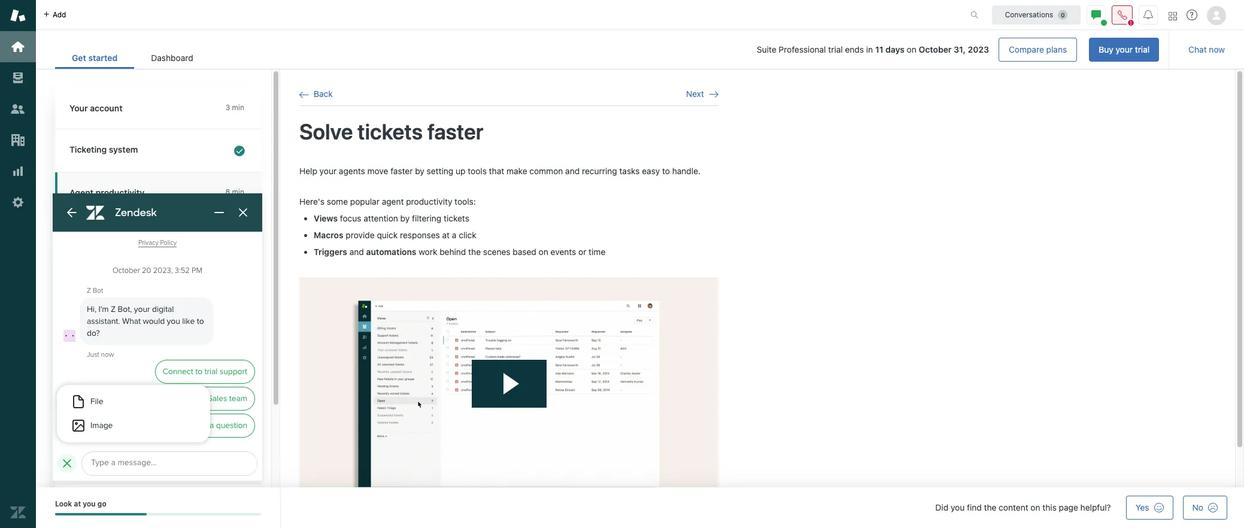 Task type: vqa. For each thing, say whether or not it's contained in the screenshot.
on
yes



Task type: describe. For each thing, give the bounding box(es) containing it.
0 horizontal spatial you
[[83, 499, 96, 508]]

now
[[1209, 44, 1225, 54]]

macros provide quick responses at a click
[[314, 230, 477, 240]]

1 horizontal spatial you
[[951, 502, 965, 513]]

progress-bar progress bar
[[55, 513, 261, 516]]

queue
[[149, 241, 173, 252]]

make
[[507, 166, 527, 176]]

automate
[[84, 295, 121, 305]]

popular
[[350, 197, 380, 207]]

solve tickets faster inside content-title region
[[299, 119, 484, 145]]

min for productivity
[[232, 187, 244, 196]]

or
[[579, 247, 587, 257]]

main element
[[0, 0, 36, 528]]

scenes
[[483, 247, 511, 257]]

triggers
[[314, 247, 347, 257]]

buy
[[1099, 44, 1114, 54]]

to
[[662, 166, 670, 176]]

time
[[589, 247, 606, 257]]

events
[[551, 247, 576, 257]]

on inside footer
[[1031, 502, 1041, 513]]

faster inside region
[[391, 166, 413, 176]]

5 heading from the top
[[55, 484, 261, 528]]

trial for professional
[[828, 44, 843, 54]]

3
[[226, 103, 230, 112]]

add button
[[36, 0, 73, 29]]

use prepared responses
[[84, 268, 178, 278]]

account
[[90, 103, 123, 113]]

2023
[[968, 44, 989, 54]]

dashboard
[[151, 53, 193, 63]]

buy your trial
[[1099, 44, 1150, 54]]

filter your ticket queue button
[[57, 233, 261, 260]]

footer containing did you find the content on this page helpful?
[[36, 487, 1244, 528]]

your
[[69, 103, 88, 113]]

trial for your
[[1135, 44, 1150, 54]]

ends
[[845, 44, 864, 54]]

faster inside button
[[137, 214, 161, 225]]

handle.
[[672, 166, 701, 176]]

look
[[55, 499, 72, 508]]

at inside region
[[442, 230, 450, 240]]

views
[[314, 213, 338, 223]]

get started
[[72, 53, 118, 63]]

agent productivity heading
[[55, 172, 261, 206]]

click
[[459, 230, 477, 240]]

tickets inside button
[[108, 214, 135, 225]]

1 heading from the top
[[55, 319, 261, 360]]

compare plans button
[[999, 38, 1077, 62]]

button displays agent's chat status as online. image
[[1092, 10, 1101, 19]]

no
[[1193, 502, 1204, 513]]

your for filter
[[106, 241, 123, 252]]

responses inside region
[[400, 230, 440, 240]]

did you find the content on this page helpful?
[[936, 502, 1111, 513]]

agent
[[382, 197, 404, 207]]

solve inside button
[[84, 214, 106, 225]]

October 31, 2023 text field
[[919, 44, 989, 54]]

get started image
[[10, 39, 26, 54]]

prepared
[[101, 268, 136, 278]]

no button
[[1183, 496, 1228, 520]]

move
[[367, 166, 388, 176]]

helpful?
[[1081, 502, 1111, 513]]

3 min
[[226, 103, 244, 112]]

views image
[[10, 70, 26, 86]]

automate repeat actions
[[84, 295, 179, 305]]

your account
[[69, 103, 123, 113]]

days
[[886, 44, 905, 54]]

min for account
[[232, 103, 244, 112]]

system
[[109, 144, 138, 155]]

focus
[[340, 213, 361, 223]]

page
[[1059, 502, 1078, 513]]

here's
[[299, 197, 325, 207]]

1 horizontal spatial and
[[565, 166, 580, 176]]

video element
[[299, 277, 719, 511]]

setting
[[427, 166, 454, 176]]

organizations image
[[10, 132, 26, 148]]

attention
[[364, 213, 398, 223]]

a
[[452, 230, 457, 240]]

yes
[[1136, 502, 1150, 513]]

october
[[919, 44, 952, 54]]

provide
[[346, 230, 375, 240]]

plans
[[1047, 44, 1067, 54]]

help your agents move faster by setting up tools that make common and recurring tasks easy to handle.
[[299, 166, 701, 176]]

get help image
[[1187, 10, 1198, 20]]

get
[[72, 53, 86, 63]]

0 horizontal spatial by
[[400, 213, 410, 223]]

common
[[530, 166, 563, 176]]

compare
[[1009, 44, 1044, 54]]

use prepared responses button
[[57, 260, 261, 287]]

yes button
[[1126, 496, 1174, 520]]

started
[[88, 53, 118, 63]]

up
[[456, 166, 466, 176]]

4 heading from the top
[[55, 443, 261, 484]]

did
[[936, 502, 949, 513]]

filter
[[84, 241, 103, 252]]



Task type: locate. For each thing, give the bounding box(es) containing it.
trial left ends
[[828, 44, 843, 54]]

1 horizontal spatial trial
[[1135, 44, 1150, 54]]

0 vertical spatial on
[[907, 44, 917, 54]]

admin image
[[10, 195, 26, 210]]

footer
[[36, 487, 1244, 528]]

0 vertical spatial faster
[[427, 119, 484, 145]]

back
[[314, 89, 333, 99]]

1 vertical spatial your
[[320, 166, 337, 176]]

1 vertical spatial solve
[[84, 214, 106, 225]]

3 heading from the top
[[55, 401, 261, 443]]

tickets up a
[[444, 213, 469, 223]]

you
[[83, 499, 96, 508], [951, 502, 965, 513]]

some
[[327, 197, 348, 207]]

productivity inside heading
[[96, 187, 144, 198]]

1 vertical spatial on
[[539, 247, 548, 257]]

macros
[[314, 230, 344, 240]]

in
[[866, 44, 873, 54]]

tickets up filter your ticket queue
[[108, 214, 135, 225]]

look at you go
[[55, 499, 106, 508]]

2 trial from the left
[[1135, 44, 1150, 54]]

0 horizontal spatial solve
[[84, 214, 106, 225]]

faster up up
[[427, 119, 484, 145]]

0 vertical spatial solve tickets faster
[[299, 119, 484, 145]]

dashboard tab
[[134, 47, 210, 69]]

by left setting
[[415, 166, 425, 176]]

1 vertical spatial min
[[232, 187, 244, 196]]

you left go
[[83, 499, 96, 508]]

0 vertical spatial and
[[565, 166, 580, 176]]

trial
[[828, 44, 843, 54], [1135, 44, 1150, 54]]

ticketing system button
[[55, 129, 259, 172]]

your inside region
[[320, 166, 337, 176]]

automations
[[366, 247, 417, 257]]

agents
[[339, 166, 365, 176]]

customers image
[[10, 101, 26, 117]]

responses down 'filter your ticket queue' 'button'
[[138, 268, 178, 278]]

31,
[[954, 44, 966, 54]]

tickets inside region
[[444, 213, 469, 223]]

your inside 'button'
[[106, 241, 123, 252]]

suite professional trial ends in 11 days on october 31, 2023
[[757, 44, 989, 54]]

0 vertical spatial by
[[415, 166, 425, 176]]

1 horizontal spatial solve tickets faster
[[299, 119, 484, 145]]

faster inside content-title region
[[427, 119, 484, 145]]

solve tickets faster
[[299, 119, 484, 145], [84, 214, 161, 225]]

1 horizontal spatial the
[[984, 502, 997, 513]]

video thumbnail image
[[299, 277, 719, 511], [299, 277, 719, 511]]

ticketing system
[[69, 144, 138, 155]]

0 horizontal spatial responses
[[138, 268, 178, 278]]

you right did
[[951, 502, 965, 513]]

2 vertical spatial your
[[106, 241, 123, 252]]

on left this
[[1031, 502, 1041, 513]]

agent
[[69, 187, 93, 198]]

the inside footer
[[984, 502, 997, 513]]

progress bar image
[[55, 513, 147, 516]]

1 min from the top
[[232, 103, 244, 112]]

solve tickets faster up move
[[299, 119, 484, 145]]

0 horizontal spatial at
[[74, 499, 81, 508]]

trial down notifications icon
[[1135, 44, 1150, 54]]

0 vertical spatial at
[[442, 230, 450, 240]]

1 vertical spatial by
[[400, 213, 410, 223]]

0 horizontal spatial tickets
[[108, 214, 135, 225]]

recurring
[[582, 166, 617, 176]]

tickets up move
[[358, 119, 423, 145]]

2 horizontal spatial on
[[1031, 502, 1041, 513]]

conversations button
[[992, 5, 1081, 24]]

notifications image
[[1144, 10, 1153, 19]]

on inside section
[[907, 44, 917, 54]]

2 vertical spatial faster
[[137, 214, 161, 225]]

0 horizontal spatial on
[[539, 247, 548, 257]]

8
[[226, 187, 230, 196]]

automate repeat actions button
[[57, 287, 261, 314]]

productivity up filtering
[[406, 197, 452, 207]]

ticket
[[125, 241, 146, 252]]

0 vertical spatial the
[[468, 247, 481, 257]]

2 vertical spatial on
[[1031, 502, 1041, 513]]

tools
[[468, 166, 487, 176]]

1 vertical spatial solve tickets faster
[[84, 214, 161, 225]]

11
[[876, 44, 884, 54]]

min inside agent productivity heading
[[232, 187, 244, 196]]

reporting image
[[10, 163, 26, 179]]

your right help
[[320, 166, 337, 176]]

next button
[[686, 89, 719, 100]]

solve
[[299, 119, 353, 145], [84, 214, 106, 225]]

1 horizontal spatial faster
[[391, 166, 413, 176]]

1 vertical spatial the
[[984, 502, 997, 513]]

quick
[[377, 230, 398, 240]]

filter your ticket queue
[[84, 241, 173, 252]]

at right look
[[74, 499, 81, 508]]

and right common
[[565, 166, 580, 176]]

productivity inside region
[[406, 197, 452, 207]]

solve tickets faster inside solve tickets faster button
[[84, 214, 161, 225]]

1 horizontal spatial productivity
[[406, 197, 452, 207]]

solve tickets faster up filter your ticket queue
[[84, 214, 161, 225]]

trial inside button
[[1135, 44, 1150, 54]]

min right 3
[[232, 103, 244, 112]]

actions
[[151, 295, 179, 305]]

heading
[[55, 319, 261, 360], [55, 360, 261, 401], [55, 401, 261, 443], [55, 443, 261, 484], [55, 484, 261, 528]]

1 vertical spatial at
[[74, 499, 81, 508]]

1 vertical spatial and
[[350, 247, 364, 257]]

the
[[468, 247, 481, 257], [984, 502, 997, 513]]

section containing suite professional trial ends in
[[220, 38, 1160, 62]]

min right 8
[[232, 187, 244, 196]]

1 horizontal spatial on
[[907, 44, 917, 54]]

your for buy
[[1116, 44, 1133, 54]]

1 vertical spatial responses
[[138, 268, 178, 278]]

zendesk support image
[[10, 8, 26, 23]]

2 heading from the top
[[55, 360, 261, 401]]

0 horizontal spatial faster
[[137, 214, 161, 225]]

1 vertical spatial faster
[[391, 166, 413, 176]]

the down click
[[468, 247, 481, 257]]

0 vertical spatial your
[[1116, 44, 1133, 54]]

and down provide
[[350, 247, 364, 257]]

chat now button
[[1179, 38, 1235, 62]]

2 min from the top
[[232, 187, 244, 196]]

your right the 'filter'
[[106, 241, 123, 252]]

ticketing
[[69, 144, 107, 155]]

1 horizontal spatial by
[[415, 166, 425, 176]]

solve down back
[[299, 119, 353, 145]]

responses
[[400, 230, 440, 240], [138, 268, 178, 278]]

0 horizontal spatial and
[[350, 247, 364, 257]]

1 horizontal spatial responses
[[400, 230, 440, 240]]

your
[[1116, 44, 1133, 54], [320, 166, 337, 176], [106, 241, 123, 252]]

1 trial from the left
[[828, 44, 843, 54]]

section
[[220, 38, 1160, 62]]

the inside region
[[468, 247, 481, 257]]

based
[[513, 247, 537, 257]]

add
[[53, 10, 66, 19]]

1 horizontal spatial tickets
[[358, 119, 423, 145]]

solve tickets faster button
[[57, 206, 261, 233]]

buy your trial button
[[1089, 38, 1160, 62]]

on
[[907, 44, 917, 54], [539, 247, 548, 257], [1031, 502, 1041, 513]]

help
[[299, 166, 317, 176]]

and
[[565, 166, 580, 176], [350, 247, 364, 257]]

1 horizontal spatial solve
[[299, 119, 353, 145]]

conversations
[[1005, 10, 1054, 19]]

your for help
[[320, 166, 337, 176]]

find
[[967, 502, 982, 513]]

agent productivity
[[69, 187, 144, 198]]

easy
[[642, 166, 660, 176]]

zendesk products image
[[1169, 12, 1177, 20]]

on right days
[[907, 44, 917, 54]]

repeat
[[123, 295, 148, 305]]

work
[[419, 247, 437, 257]]

go
[[98, 499, 106, 508]]

0 horizontal spatial productivity
[[96, 187, 144, 198]]

region containing help your agents move faster by setting up tools that make common and recurring tasks easy to handle.
[[299, 165, 719, 511]]

0 horizontal spatial the
[[468, 247, 481, 257]]

2 horizontal spatial tickets
[[444, 213, 469, 223]]

8 min
[[226, 187, 244, 196]]

by up macros provide quick responses at a click
[[400, 213, 410, 223]]

solve up the 'filter'
[[84, 214, 106, 225]]

professional
[[779, 44, 826, 54]]

tools:
[[455, 197, 476, 207]]

responses down filtering
[[400, 230, 440, 240]]

on inside region
[[539, 247, 548, 257]]

solve inside content-title region
[[299, 119, 353, 145]]

responses inside button
[[138, 268, 178, 278]]

0 vertical spatial min
[[232, 103, 244, 112]]

1 horizontal spatial at
[[442, 230, 450, 240]]

0 horizontal spatial your
[[106, 241, 123, 252]]

productivity right agent
[[96, 187, 144, 198]]

0 horizontal spatial solve tickets faster
[[84, 214, 161, 225]]

the right "find" on the bottom right of page
[[984, 502, 997, 513]]

at left a
[[442, 230, 450, 240]]

content
[[999, 502, 1029, 513]]

filtering
[[412, 213, 442, 223]]

tasks
[[620, 166, 640, 176]]

0 vertical spatial solve
[[299, 119, 353, 145]]

1 horizontal spatial your
[[320, 166, 337, 176]]

region
[[299, 165, 719, 511]]

this
[[1043, 502, 1057, 513]]

tab list
[[55, 47, 210, 69]]

tickets
[[358, 119, 423, 145], [444, 213, 469, 223], [108, 214, 135, 225]]

chat now
[[1189, 44, 1225, 54]]

suite
[[757, 44, 777, 54]]

zendesk image
[[10, 505, 26, 520]]

your right buy at the top right of the page
[[1116, 44, 1133, 54]]

chat
[[1189, 44, 1207, 54]]

2 horizontal spatial your
[[1116, 44, 1133, 54]]

0 horizontal spatial trial
[[828, 44, 843, 54]]

tickets inside content-title region
[[358, 119, 423, 145]]

2 horizontal spatial faster
[[427, 119, 484, 145]]

by
[[415, 166, 425, 176], [400, 213, 410, 223]]

back button
[[299, 89, 333, 100]]

your inside button
[[1116, 44, 1133, 54]]

0 vertical spatial responses
[[400, 230, 440, 240]]

faster up 'filter your ticket queue' 'button'
[[137, 214, 161, 225]]

faster right move
[[391, 166, 413, 176]]

behind
[[440, 247, 466, 257]]

on right based
[[539, 247, 548, 257]]

here's some popular agent productivity tools:
[[299, 197, 476, 207]]

content-title region
[[299, 118, 719, 146]]

tab list containing get started
[[55, 47, 210, 69]]



